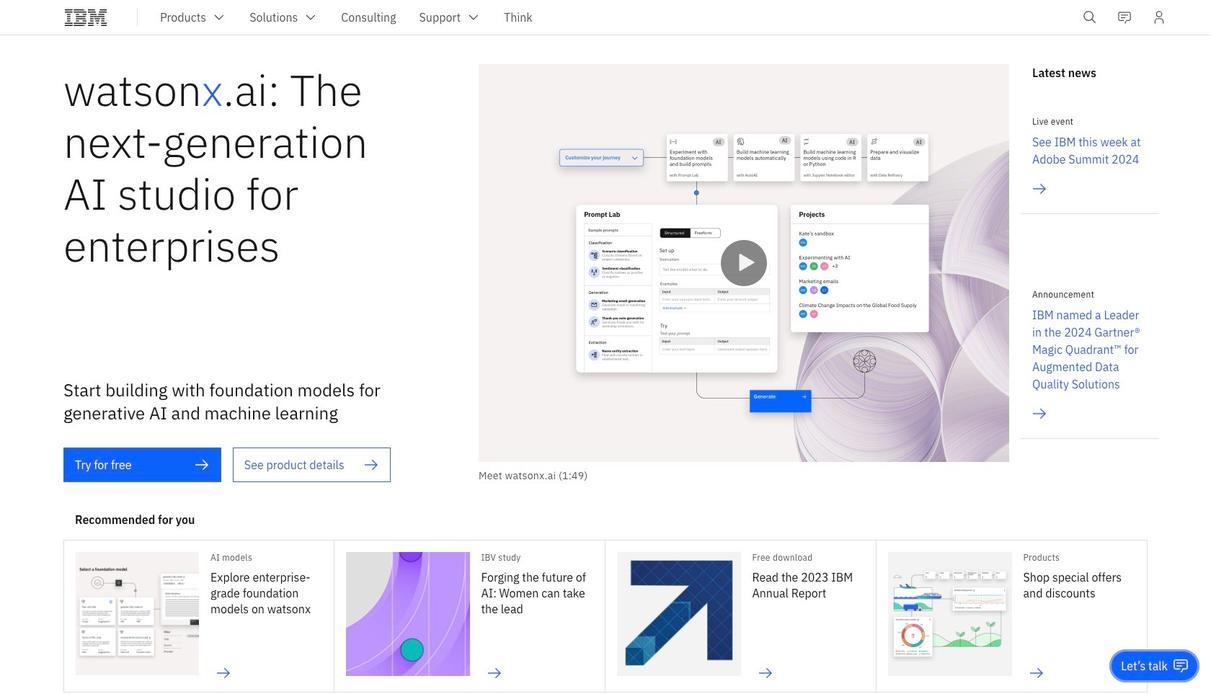 Task type: describe. For each thing, give the bounding box(es) containing it.
let's talk element
[[1122, 659, 1169, 674]]



